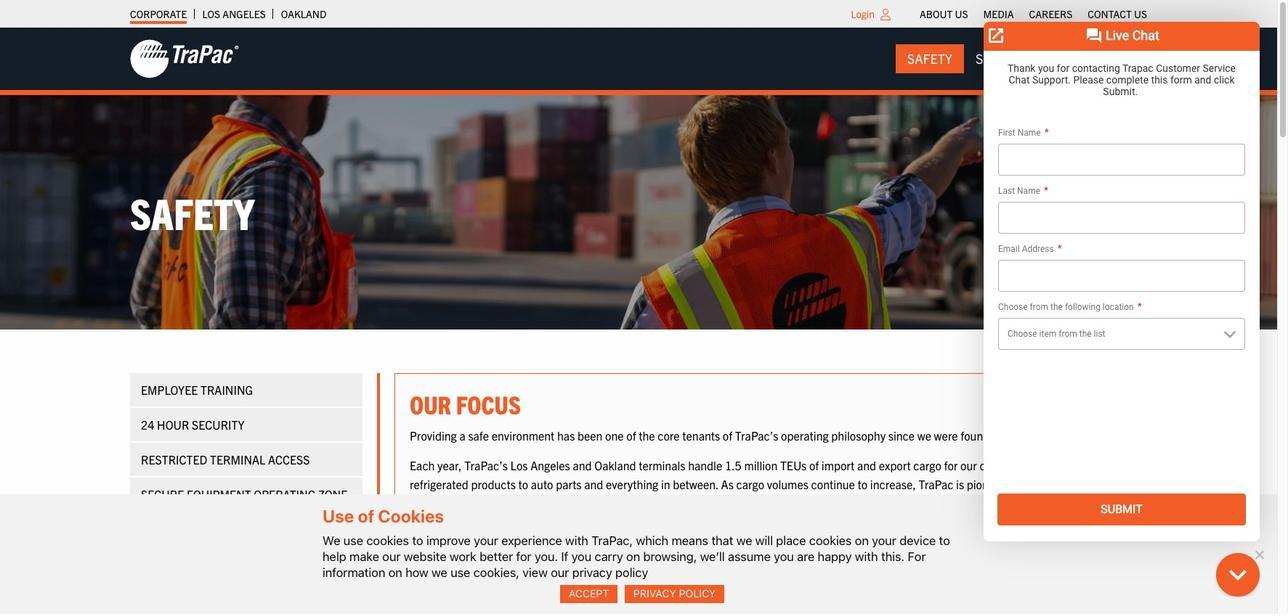 Task type: describe. For each thing, give the bounding box(es) containing it.
1 cookies from the left
[[366, 534, 409, 548]]

providing a safe environment has been one of the core tenants of trapac's operating philosophy since we were founded more than 30 years ago.
[[410, 428, 1125, 443]]

employee
[[141, 383, 198, 398]]

examine
[[962, 545, 1028, 573]]

safe cargo pick up & delivery link
[[130, 513, 363, 547]]

our right leaves
[[500, 514, 516, 529]]

core
[[658, 428, 680, 443]]

we right for
[[936, 545, 958, 573]]

angeles inside each year, trapac's los angeles and oakland terminals handle 1.5 million teus of import and export cargo for our customers, ranging from refrigerated products to auto parts and everything in between. as cargo volumes continue to increase, trapac is pioneering innovation that will enable us to continue moving cargo through our terminals quickly and safely. in order to ensure the safe transport of our customers' cargo as it enters and leaves our terminals, trapac has implemented a number of technologies and policies.
[[531, 459, 570, 473]]

that inside the use of cookies we use cookies to improve your experience with trapac, which means that we will place cookies on your device to help make our website work better for you. if you carry on browsing, we'll assume you are happy with this. for information on how we use cookies, view our privacy policy
[[712, 534, 733, 548]]

to:
[[1076, 545, 1097, 573]]

our up is
[[961, 459, 977, 473]]

0 horizontal spatial the
[[639, 428, 655, 443]]

login link
[[851, 7, 875, 20]]

a inside each year, trapac's los angeles and oakland terminals handle 1.5 million teus of import and export cargo for our customers, ranging from refrigerated products to auto parts and everything in between. as cargo volumes continue to increase, trapac is pioneering innovation that will enable us to continue moving cargo through our terminals quickly and safely. in order to ensure the safe transport of our customers' cargo as it enters and leaves our terminals, trapac has implemented a number of technologies and policies.
[[698, 514, 704, 529]]

and up policy
[[679, 545, 708, 573]]

export
[[879, 459, 911, 473]]

has inside each year, trapac's los angeles and oakland terminals handle 1.5 million teus of import and export cargo for our customers, ranging from refrigerated products to auto parts and everything in between. as cargo volumes continue to increase, trapac is pioneering innovation that will enable us to continue moving cargo through our terminals quickly and safely. in order to ensure the safe transport of our customers' cargo as it enters and leaves our terminals, trapac has implemented a number of technologies and policies.
[[609, 514, 627, 529]]

1 your from the left
[[474, 534, 498, 548]]

2 your from the left
[[872, 534, 897, 548]]

cookies,
[[474, 566, 519, 580]]

1.5
[[725, 459, 742, 473]]

up
[[239, 523, 254, 537]]

cargo down parts
[[559, 496, 587, 510]]

since
[[888, 428, 915, 443]]

0 horizontal spatial safety
[[130, 186, 255, 239]]

use
[[323, 507, 354, 527]]

each
[[410, 459, 435, 473]]

privacy policy
[[634, 588, 716, 600]]

and down order
[[827, 514, 846, 529]]

make
[[350, 550, 379, 564]]

privacy
[[572, 566, 612, 580]]

terminal
[[210, 453, 265, 467]]

0 horizontal spatial safe
[[468, 428, 489, 443]]

for
[[908, 550, 926, 564]]

delivery
[[268, 523, 319, 537]]

number
[[707, 514, 746, 529]]

24 hour security link
[[130, 409, 363, 442]]

terminals, inside each year, trapac's los angeles and oakland terminals handle 1.5 million teus of import and export cargo for our customers, ranging from refrigerated products to auto parts and everything in between. as cargo volumes continue to increase, trapac is pioneering innovation that will enable us to continue moving cargo through our terminals quickly and safely. in order to ensure the safe transport of our customers' cargo as it enters and leaves our terminals, trapac has implemented a number of technologies and policies.
[[519, 514, 569, 529]]

refrigerated
[[410, 477, 469, 492]]

assume
[[728, 550, 771, 564]]

will inside the use of cookies we use cookies to improve your experience with trapac, which means that we will place cookies on your device to help make our website work better for you. if you carry on browsing, we'll assume you are happy with this. for information on how we use cookies, view our privacy policy
[[755, 534, 773, 548]]

1 vertical spatial on
[[626, 550, 640, 564]]

operating
[[254, 488, 316, 502]]

transport
[[927, 496, 973, 510]]

website
[[404, 550, 447, 564]]

login
[[851, 7, 875, 20]]

operating
[[781, 428, 829, 443]]

as
[[1096, 496, 1108, 510]]

equipment
[[187, 488, 251, 502]]

careers link
[[1029, 4, 1073, 24]]

for inside the use of cookies we use cookies to improve your experience with trapac, which means that we will place cookies on your device to help make our website work better for you. if you carry on browsing, we'll assume you are happy with this. for information on how we use cookies, view our privacy policy
[[516, 550, 532, 564]]

careers
[[1029, 7, 1073, 20]]

oakland inside each year, trapac's los angeles and oakland terminals handle 1.5 million teus of import and export cargo for our customers, ranging from refrigerated products to auto parts and everything in between. as cargo volumes continue to increase, trapac is pioneering innovation that will enable us to continue moving cargo through our terminals quickly and safely. in order to ensure the safe transport of our customers' cargo as it enters and leaves our terminals, trapac has implemented a number of technologies and policies.
[[595, 459, 636, 473]]

corporate
[[130, 7, 187, 20]]

integrated customs scanning
[[141, 558, 324, 572]]

more
[[1005, 428, 1031, 443]]

us for about us
[[955, 7, 968, 20]]

use of cookies we use cookies to improve your experience with trapac, which means that we will place cookies on your device to help make our website work better for you. if you carry on browsing, we'll assume you are happy with this. for information on how we use cookies, view our privacy policy
[[323, 507, 950, 580]]

quickly
[[700, 496, 735, 510]]

1 vertical spatial with
[[855, 550, 878, 564]]

cargo
[[171, 523, 209, 537]]

will inside each year, trapac's los angeles and oakland terminals handle 1.5 million teus of import and export cargo for our customers, ranging from refrigerated products to auto parts and everything in between. as cargo volumes continue to increase, trapac is pioneering innovation that will enable us to continue moving cargo through our terminals quickly and safely. in order to ensure the safe transport of our customers' cargo as it enters and leaves our terminals, trapac has implemented a number of technologies and policies.
[[1100, 477, 1116, 492]]

one
[[605, 428, 624, 443]]

1 vertical spatial as
[[410, 545, 429, 573]]

years
[[1075, 428, 1102, 443]]

in
[[794, 496, 803, 510]]

1 vertical spatial continue
[[473, 496, 517, 510]]

0 vertical spatial terminals
[[639, 459, 686, 473]]

pick
[[211, 523, 236, 537]]

service
[[976, 50, 1026, 67]]

our down pioneering
[[988, 496, 1005, 510]]

focus
[[456, 389, 521, 420]]

handle
[[688, 459, 722, 473]]

as inside each year, trapac's los angeles and oakland terminals handle 1.5 million teus of import and export cargo for our customers, ranging from refrigerated products to auto parts and everything in between. as cargo volumes continue to increase, trapac is pioneering innovation that will enable us to continue moving cargo through our terminals quickly and safely. in order to ensure the safe transport of our customers' cargo as it enters and leaves our terminals, trapac has implemented a number of technologies and policies.
[[721, 477, 734, 492]]

0 vertical spatial angeles
[[223, 7, 266, 20]]

30
[[1059, 428, 1072, 443]]

restricted terminal access link
[[130, 444, 363, 477]]

0 horizontal spatial with
[[565, 534, 588, 548]]

sustainability link
[[1038, 44, 1159, 74]]

0 horizontal spatial in
[[511, 545, 526, 573]]

between.
[[673, 477, 719, 492]]

privacy policy link
[[625, 586, 724, 604]]

are
[[797, 550, 815, 564]]

customers,
[[980, 459, 1035, 473]]

access
[[268, 453, 310, 467]]

been
[[578, 428, 603, 443]]

we'll
[[700, 550, 725, 564]]

to left auto
[[518, 477, 528, 492]]

media link
[[983, 4, 1014, 24]]

our
[[410, 389, 451, 420]]

environment
[[492, 428, 555, 443]]

menu bar containing safety
[[896, 44, 1159, 74]]

moving
[[520, 496, 556, 510]]

menu bar containing about us
[[912, 4, 1155, 24]]

cargo down million
[[736, 477, 764, 492]]

0 horizontal spatial use
[[344, 534, 363, 548]]

safety link
[[896, 44, 964, 74]]

volumes
[[767, 477, 809, 492]]

of right number
[[749, 514, 758, 529]]

our right at
[[823, 545, 849, 573]]

experience
[[501, 534, 562, 548]]

to right order
[[835, 496, 845, 510]]

at
[[803, 545, 818, 573]]

safe
[[141, 523, 168, 537]]

secure equipment operating zone link
[[130, 478, 363, 512]]

customers'
[[1007, 496, 1063, 510]]

it
[[1110, 496, 1117, 510]]

browsing,
[[643, 550, 697, 564]]

we left were
[[918, 428, 931, 443]]

corporate image
[[130, 39, 239, 79]]

policies.
[[849, 514, 890, 529]]

we up assume
[[737, 534, 752, 548]]

0 vertical spatial a
[[460, 428, 466, 443]]

1 vertical spatial terminals,
[[853, 545, 932, 573]]

the inside each year, trapac's los angeles and oakland terminals handle 1.5 million teus of import and export cargo for our customers, ranging from refrigerated products to auto parts and everything in between. as cargo volumes continue to increase, trapac is pioneering innovation that will enable us to continue moving cargo through our terminals quickly and safely. in order to ensure the safe transport of our customers' cargo as it enters and leaves our terminals, trapac has implemented a number of technologies and policies.
[[885, 496, 901, 510]]

our down everything
[[631, 496, 648, 510]]

everything
[[606, 477, 658, 492]]

cargo right "export" on the right bottom of the page
[[914, 459, 942, 473]]

to up ensure
[[858, 477, 868, 492]]

about us
[[920, 7, 968, 20]]

2 cookies from the left
[[809, 534, 852, 548]]

corporate link
[[130, 4, 187, 24]]

than
[[1034, 428, 1056, 443]]

from
[[1078, 459, 1102, 473]]

1 you from the left
[[572, 550, 592, 564]]

tenants
[[683, 428, 720, 443]]

our right make
[[382, 550, 401, 564]]

carry
[[595, 550, 623, 564]]



Task type: locate. For each thing, give the bounding box(es) containing it.
1 vertical spatial los
[[511, 459, 528, 473]]

we
[[323, 534, 340, 548]]

safety inside menu item
[[907, 50, 953, 67]]

0 horizontal spatial you
[[572, 550, 592, 564]]

your
[[474, 534, 498, 548], [872, 534, 897, 548]]

1 vertical spatial safe
[[904, 496, 925, 510]]

privacy
[[634, 588, 676, 600]]

safe
[[468, 428, 489, 443], [904, 496, 925, 510]]

providing
[[410, 428, 457, 443]]

we right how
[[434, 545, 456, 573]]

leaves
[[466, 514, 497, 529]]

1 vertical spatial that
[[712, 534, 733, 548]]

cookies up happy
[[809, 534, 852, 548]]

los angeles
[[202, 7, 266, 20]]

terminals, down policies.
[[853, 545, 932, 573]]

1 horizontal spatial will
[[1100, 477, 1116, 492]]

0 vertical spatial los
[[202, 7, 220, 20]]

for inside each year, trapac's los angeles and oakland terminals handle 1.5 million teus of import and export cargo for our customers, ranging from refrigerated products to auto parts and everything in between. as cargo volumes continue to increase, trapac is pioneering innovation that will enable us to continue moving cargo through our terminals quickly and safely. in order to ensure the safe transport of our customers' cargo as it enters and leaves our terminals, trapac has implemented a number of technologies and policies.
[[944, 459, 958, 473]]

in left new
[[511, 545, 526, 573]]

technologies
[[761, 514, 825, 529]]

los up corporate image
[[202, 7, 220, 20]]

terminals down core
[[639, 459, 686, 473]]

happy
[[818, 550, 852, 564]]

restricted terminal access
[[141, 453, 310, 467]]

0 vertical spatial will
[[1100, 477, 1116, 492]]

to up website
[[412, 534, 423, 548]]

1 horizontal spatial los
[[511, 459, 528, 473]]

1 vertical spatial has
[[609, 514, 627, 529]]

terminals
[[639, 459, 686, 473], [650, 496, 697, 510]]

on up policy
[[626, 550, 640, 564]]

0 vertical spatial oakland
[[281, 7, 327, 20]]

to right us
[[461, 496, 470, 510]]

will up assume
[[755, 534, 773, 548]]

continue down products at the bottom left of the page
[[473, 496, 517, 510]]

us for contact us
[[1134, 7, 1147, 20]]

2 horizontal spatial on
[[855, 534, 869, 548]]

1 horizontal spatial angeles
[[531, 459, 570, 473]]

and left "export" on the right bottom of the page
[[857, 459, 876, 473]]

1 vertical spatial angeles
[[531, 459, 570, 473]]

1 horizontal spatial with
[[855, 550, 878, 564]]

enters
[[410, 514, 441, 529]]

your up better
[[474, 534, 498, 548]]

1 us from the left
[[955, 7, 968, 20]]

0 horizontal spatial will
[[755, 534, 773, 548]]

as down enters
[[410, 545, 429, 573]]

1 vertical spatial the
[[885, 496, 901, 510]]

1 horizontal spatial for
[[944, 459, 958, 473]]

menu bar down careers
[[896, 44, 1159, 74]]

1 vertical spatial use
[[451, 566, 470, 580]]

24 hour security
[[141, 418, 245, 433]]

safe down 'focus'
[[468, 428, 489, 443]]

2 us from the left
[[1134, 7, 1147, 20]]

0 vertical spatial for
[[944, 459, 958, 473]]

24
[[141, 418, 154, 433]]

0 horizontal spatial that
[[712, 534, 733, 548]]

1 horizontal spatial your
[[872, 534, 897, 548]]

no image
[[1252, 548, 1266, 562]]

us right about
[[955, 7, 968, 20]]

0 vertical spatial trapac's
[[735, 428, 779, 443]]

trapac down through
[[572, 514, 606, 529]]

of inside the use of cookies we use cookies to improve your experience with trapac, which means that we will place cookies on your device to help make our website work better for you. if you carry on browsing, we'll assume you are happy with this. for information on how we use cookies, view our privacy policy
[[358, 507, 374, 527]]

the down increase, at bottom
[[885, 496, 901, 510]]

secure equipment operating zone
[[141, 488, 348, 502]]

safe inside each year, trapac's los angeles and oakland terminals handle 1.5 million teus of import and export cargo for our customers, ranging from refrigerated products to auto parts and everything in between. as cargo volumes continue to increase, trapac is pioneering innovation that will enable us to continue moving cargo through our terminals quickly and safely. in order to ensure the safe transport of our customers' cargo as it enters and leaves our terminals, trapac has implemented a number of technologies and policies.
[[904, 496, 925, 510]]

about
[[920, 7, 953, 20]]

trapac's up products at the bottom left of the page
[[465, 459, 508, 473]]

1 vertical spatial in
[[511, 545, 526, 573]]

0 vertical spatial menu bar
[[912, 4, 1155, 24]]

policy
[[615, 566, 648, 580]]

0 horizontal spatial us
[[955, 7, 968, 20]]

0 vertical spatial has
[[557, 428, 575, 443]]

1 horizontal spatial that
[[1077, 477, 1097, 492]]

1 horizontal spatial continue
[[811, 477, 855, 492]]

1 horizontal spatial as
[[721, 477, 734, 492]]

los down environment
[[511, 459, 528, 473]]

1 vertical spatial safety
[[130, 186, 255, 239]]

0 horizontal spatial angeles
[[223, 7, 266, 20]]

help
[[323, 550, 346, 564]]

you.
[[535, 550, 558, 564]]

0 horizontal spatial cookies
[[366, 534, 409, 548]]

1 vertical spatial trapac
[[572, 514, 606, 529]]

were
[[934, 428, 958, 443]]

safety menu item
[[896, 44, 964, 74]]

light image
[[881, 9, 891, 20]]

0 vertical spatial with
[[565, 534, 588, 548]]

continue
[[811, 477, 855, 492], [473, 496, 517, 510]]

our down if
[[551, 566, 569, 580]]

in inside each year, trapac's los angeles and oakland terminals handle 1.5 million teus of import and export cargo for our customers, ranging from refrigerated products to auto parts and everything in between. as cargo volumes continue to increase, trapac is pioneering innovation that will enable us to continue moving cargo through our terminals quickly and safely. in order to ensure the safe transport of our customers' cargo as it enters and leaves our terminals, trapac has implemented a number of technologies and policies.
[[661, 477, 670, 492]]

trapac's inside each year, trapac's los angeles and oakland terminals handle 1.5 million teus of import and export cargo for our customers, ranging from refrigerated products to auto parts and everything in between. as cargo volumes continue to increase, trapac is pioneering innovation that will enable us to continue moving cargo through our terminals quickly and safely. in order to ensure the safe transport of our customers' cargo as it enters and leaves our terminals, trapac has implemented a number of technologies and policies.
[[465, 459, 508, 473]]

0 vertical spatial in
[[661, 477, 670, 492]]

us
[[446, 496, 458, 510]]

the left core
[[639, 428, 655, 443]]

on down policies.
[[855, 534, 869, 548]]

trapac's up million
[[735, 428, 779, 443]]

0 horizontal spatial trapac
[[572, 514, 606, 529]]

use down work
[[451, 566, 470, 580]]

you down 'place'
[[774, 550, 794, 564]]

innovation
[[1023, 477, 1075, 492]]

on
[[855, 534, 869, 548], [626, 550, 640, 564], [389, 566, 402, 580]]

0 horizontal spatial terminals,
[[519, 514, 569, 529]]

you right if
[[572, 550, 592, 564]]

1 horizontal spatial the
[[885, 496, 901, 510]]

year,
[[437, 459, 462, 473]]

this.
[[881, 550, 905, 564]]

employee training link
[[130, 374, 363, 407]]

0 vertical spatial that
[[1077, 477, 1097, 492]]

how
[[406, 566, 429, 580]]

1 vertical spatial will
[[755, 534, 773, 548]]

angeles up auto
[[531, 459, 570, 473]]

0 vertical spatial use
[[344, 534, 363, 548]]

has left the been
[[557, 428, 575, 443]]

which
[[636, 534, 669, 548]]

safely.
[[760, 496, 791, 510]]

media
[[983, 7, 1014, 20]]

of right teus
[[809, 459, 819, 473]]

2 vertical spatial on
[[389, 566, 402, 580]]

1 horizontal spatial oakland
[[595, 459, 636, 473]]

0 vertical spatial safe
[[468, 428, 489, 443]]

1 horizontal spatial trapac
[[919, 477, 954, 492]]

1 horizontal spatial safe
[[904, 496, 925, 510]]

menu bar
[[912, 4, 1155, 24], [896, 44, 1159, 74]]

our
[[961, 459, 977, 473], [631, 496, 648, 510], [988, 496, 1005, 510], [500, 514, 516, 529], [823, 545, 849, 573], [382, 550, 401, 564], [551, 566, 569, 580]]

cargo left as
[[1066, 496, 1094, 510]]

auto
[[531, 477, 553, 492]]

0 horizontal spatial on
[[389, 566, 402, 580]]

ensure
[[848, 496, 882, 510]]

0 horizontal spatial has
[[557, 428, 575, 443]]

0 vertical spatial on
[[855, 534, 869, 548]]

increase,
[[870, 477, 916, 492]]

better
[[480, 550, 513, 564]]

order
[[806, 496, 833, 510]]

that up we'll
[[712, 534, 733, 548]]

1 horizontal spatial a
[[698, 514, 704, 529]]

1 horizontal spatial trapac's
[[735, 428, 779, 443]]

los inside los angeles link
[[202, 7, 220, 20]]

angeles
[[223, 7, 266, 20], [531, 459, 570, 473]]

and left safely.
[[738, 496, 757, 510]]

0 vertical spatial trapac
[[919, 477, 954, 492]]

a up means
[[698, 514, 704, 529]]

million
[[744, 459, 778, 473]]

secure
[[141, 488, 184, 502]]

1 vertical spatial trapac's
[[465, 459, 508, 473]]

cookies up make
[[366, 534, 409, 548]]

service link
[[964, 44, 1038, 74]]

hour
[[157, 418, 189, 433]]

0 horizontal spatial a
[[460, 428, 466, 443]]

pioneering
[[967, 477, 1020, 492]]

1 vertical spatial a
[[698, 514, 704, 529]]

0 horizontal spatial your
[[474, 534, 498, 548]]

us right contact
[[1134, 7, 1147, 20]]

employee training
[[141, 383, 253, 398]]

1 horizontal spatial on
[[626, 550, 640, 564]]

0 vertical spatial the
[[639, 428, 655, 443]]

use up make
[[344, 534, 363, 548]]

safe down increase, at bottom
[[904, 496, 925, 510]]

menu bar up service
[[912, 4, 1155, 24]]

0 horizontal spatial for
[[516, 550, 532, 564]]

ranging
[[1038, 459, 1076, 473]]

0 horizontal spatial as
[[410, 545, 429, 573]]

1 horizontal spatial us
[[1134, 7, 1147, 20]]

1 vertical spatial menu bar
[[896, 44, 1159, 74]]

with left this.
[[855, 550, 878, 564]]

&
[[257, 523, 265, 537]]

trapac
[[919, 477, 954, 492], [572, 514, 606, 529]]

cargo
[[914, 459, 942, 473], [736, 477, 764, 492], [559, 496, 587, 510], [1066, 496, 1094, 510]]

cookies
[[378, 507, 444, 527]]

enable
[[410, 496, 444, 510]]

1 horizontal spatial safety
[[907, 50, 953, 67]]

0 horizontal spatial los
[[202, 7, 220, 20]]

trapac up transport
[[919, 477, 954, 492]]

of right use
[[358, 507, 374, 527]]

1 horizontal spatial terminals,
[[853, 545, 932, 573]]

that inside each year, trapac's los angeles and oakland terminals handle 1.5 million teus of import and export cargo for our customers, ranging from refrigerated products to auto parts and everything in between. as cargo volumes continue to increase, trapac is pioneering innovation that will enable us to continue moving cargo through our terminals quickly and safely. in order to ensure the safe transport of our customers' cargo as it enters and leaves our terminals, trapac has implemented a number of technologies and policies.
[[1077, 477, 1097, 492]]

as down the 1.5
[[721, 477, 734, 492]]

your up this.
[[872, 534, 897, 548]]

and up parts
[[573, 459, 592, 473]]

of down pioneering
[[976, 496, 986, 510]]

terminals, down moving
[[519, 514, 569, 529]]

accept link
[[560, 586, 618, 604]]

contact us link
[[1088, 4, 1147, 24]]

0 horizontal spatial trapac's
[[465, 459, 508, 473]]

technology
[[712, 545, 799, 573]]

in left between.
[[661, 477, 670, 492]]

angeles left 'oakland' link
[[223, 7, 266, 20]]

1 vertical spatial for
[[516, 550, 532, 564]]

device
[[900, 534, 936, 548]]

1 horizontal spatial use
[[451, 566, 470, 580]]

1 horizontal spatial cookies
[[809, 534, 852, 548]]

0 vertical spatial continue
[[811, 477, 855, 492]]

of right tenants
[[723, 428, 733, 443]]

will up the it
[[1100, 477, 1116, 492]]

0 vertical spatial safety
[[907, 50, 953, 67]]

for up is
[[944, 459, 958, 473]]

parts
[[556, 477, 582, 492]]

los inside each year, trapac's los angeles and oakland terminals handle 1.5 million teus of import and export cargo for our customers, ranging from refrigerated products to auto parts and everything in between. as cargo volumes continue to increase, trapac is pioneering innovation that will enable us to continue moving cargo through our terminals quickly and safely. in order to ensure the safe transport of our customers' cargo as it enters and leaves our terminals, trapac has implemented a number of technologies and policies.
[[511, 459, 528, 473]]

improve
[[426, 534, 471, 548]]

training
[[201, 383, 253, 398]]

you
[[572, 550, 592, 564], [774, 550, 794, 564]]

for down experience
[[516, 550, 532, 564]]

on left how
[[389, 566, 402, 580]]

each year, trapac's los angeles and oakland terminals handle 1.5 million teus of import and export cargo for our customers, ranging from refrigerated products to auto parts and everything in between. as cargo volumes continue to increase, trapac is pioneering innovation that will enable us to continue moving cargo through our terminals quickly and safely. in order to ensure the safe transport of our customers' cargo as it enters and leaves our terminals, trapac has implemented a number of technologies and policies.
[[410, 459, 1117, 529]]

continue down import at the bottom right
[[811, 477, 855, 492]]

1 horizontal spatial has
[[609, 514, 627, 529]]

scanning
[[267, 558, 324, 572]]

use
[[344, 534, 363, 548], [451, 566, 470, 580]]

and up through
[[584, 477, 603, 492]]

we down website
[[432, 566, 447, 580]]

restricted
[[141, 453, 207, 467]]

founded
[[961, 428, 1002, 443]]

through
[[589, 496, 628, 510]]

oakland up everything
[[595, 459, 636, 473]]

import
[[822, 459, 855, 473]]

that down from
[[1077, 477, 1097, 492]]

integrated customs scanning link
[[130, 548, 363, 582]]

accept
[[569, 588, 609, 600]]

terminals up implemented
[[650, 496, 697, 510]]

1 vertical spatial terminals
[[650, 496, 697, 510]]

a right providing at the bottom of the page
[[460, 428, 466, 443]]

0 horizontal spatial oakland
[[281, 7, 327, 20]]

0 vertical spatial as
[[721, 477, 734, 492]]

2 you from the left
[[774, 550, 794, 564]]

sustainability
[[1050, 50, 1147, 67]]

that
[[1077, 477, 1097, 492], [712, 534, 733, 548]]

new
[[530, 545, 562, 573]]

0 horizontal spatial continue
[[473, 496, 517, 510]]

and down us
[[444, 514, 463, 529]]

with up if
[[565, 534, 588, 548]]

place
[[776, 534, 806, 548]]

1 horizontal spatial in
[[661, 477, 670, 492]]

of right 'one'
[[627, 428, 636, 443]]

has up trapac,
[[609, 514, 627, 529]]

teus
[[780, 459, 807, 473]]

0 vertical spatial terminals,
[[519, 514, 569, 529]]

oakland right "los angeles"
[[281, 7, 327, 20]]

view
[[523, 566, 548, 580]]

to right device
[[939, 534, 950, 548]]

1 horizontal spatial you
[[774, 550, 794, 564]]

1 vertical spatial oakland
[[595, 459, 636, 473]]



Task type: vqa. For each thing, say whether or not it's contained in the screenshot.
will to the bottom
yes



